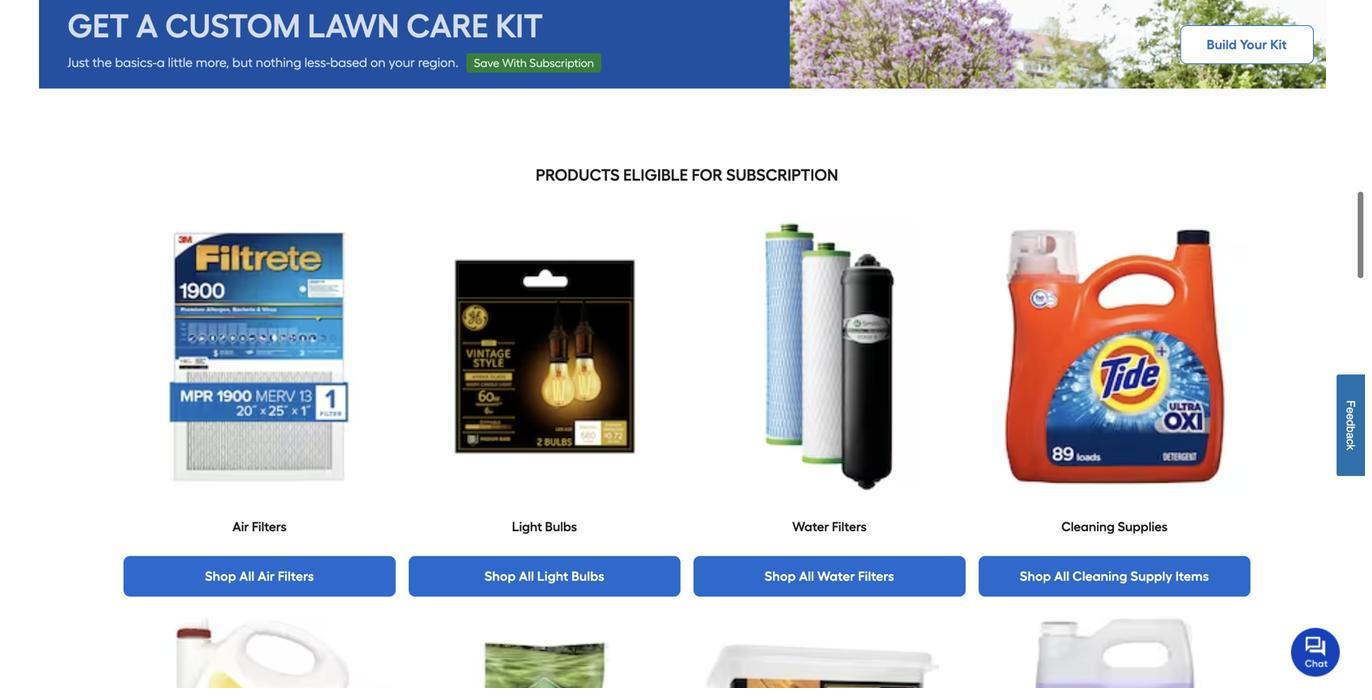 Task type: vqa. For each thing, say whether or not it's contained in the screenshot.
the left resist
no



Task type: locate. For each thing, give the bounding box(es) containing it.
a
[[157, 55, 165, 70], [1344, 433, 1357, 439]]

0 vertical spatial light
[[512, 519, 542, 535]]

light down light bulbs
[[537, 569, 568, 584]]

2 shop from the left
[[485, 569, 516, 584]]

shop for shop all water filters
[[765, 569, 796, 584]]

c
[[1344, 439, 1357, 445]]

e up b
[[1344, 414, 1357, 420]]

1 vertical spatial bulbs
[[572, 569, 604, 584]]

all for cleaning
[[1054, 569, 1070, 584]]

shop all cleaning supply items button
[[979, 556, 1251, 597]]

a left little
[[157, 55, 165, 70]]

0 horizontal spatial air
[[232, 519, 249, 535]]

all down air filters
[[239, 569, 255, 584]]

air
[[232, 519, 249, 535], [258, 569, 275, 584]]

a inside button
[[1344, 433, 1357, 439]]

shop all air filters button
[[124, 556, 396, 597]]

shop for shop all light bulbs
[[485, 569, 516, 584]]

light inside the shop all light bulbs button
[[537, 569, 568, 584]]

supply
[[1131, 569, 1173, 584]]

all down light bulbs
[[519, 569, 534, 584]]

1 vertical spatial cleaning
[[1073, 569, 1128, 584]]

2 e from the top
[[1344, 414, 1357, 420]]

shop inside 'button'
[[205, 569, 236, 584]]

bulbs down light bulbs
[[572, 569, 604, 584]]

4 shop from the left
[[1020, 569, 1051, 584]]

save with subscription
[[474, 56, 594, 70]]

get
[[67, 6, 129, 45]]

1 vertical spatial light
[[537, 569, 568, 584]]

cleaning
[[1061, 519, 1115, 535], [1073, 569, 1128, 584]]

water up shop all water filters
[[792, 519, 829, 535]]

just the basics-a little more, but nothing less-based on your region.
[[67, 55, 458, 70]]

shop inside button
[[765, 569, 796, 584]]

your
[[389, 55, 415, 70]]

2 all from the left
[[519, 569, 534, 584]]

all inside button
[[519, 569, 534, 584]]

bulbs
[[545, 519, 577, 535], [572, 569, 604, 584]]

cleaning left supply
[[1073, 569, 1128, 584]]

air up shop all air filters
[[232, 519, 249, 535]]

shop inside button
[[485, 569, 516, 584]]

b
[[1344, 426, 1357, 433]]

1 all from the left
[[239, 569, 255, 584]]

air filters
[[232, 519, 287, 535]]

based
[[330, 55, 367, 70]]

all inside button
[[799, 569, 814, 584]]

shop inside button
[[1020, 569, 1051, 584]]

3 shop from the left
[[765, 569, 796, 584]]

shop all water filters
[[765, 569, 894, 584]]

custom
[[165, 6, 301, 45]]

light
[[512, 519, 542, 535], [537, 569, 568, 584]]

filters
[[252, 519, 287, 535], [832, 519, 867, 535], [278, 569, 314, 584], [858, 569, 894, 584]]

a up k
[[1344, 433, 1357, 439]]

filters up shop all air filters 'button'
[[252, 519, 287, 535]]

image image
[[790, 0, 1326, 88], [124, 220, 396, 492], [409, 220, 681, 492], [694, 220, 966, 492], [979, 220, 1251, 492], [124, 616, 396, 688], [409, 616, 681, 688], [694, 616, 966, 688], [979, 616, 1251, 688]]

supplies
[[1118, 519, 1168, 535]]

1 horizontal spatial air
[[258, 569, 275, 584]]

1 e from the top
[[1344, 407, 1357, 414]]

shop all air filters
[[205, 569, 314, 584]]

shop for shop all air filters
[[205, 569, 236, 584]]

all down water filters
[[799, 569, 814, 584]]

all down cleaning supplies
[[1054, 569, 1070, 584]]

lawn
[[308, 6, 399, 45]]

cleaning left the supplies
[[1061, 519, 1115, 535]]

water
[[792, 519, 829, 535], [817, 569, 855, 584]]

shop
[[205, 569, 236, 584], [485, 569, 516, 584], [765, 569, 796, 584], [1020, 569, 1051, 584]]

get a custom lawn care kit
[[67, 6, 543, 45]]

1 shop from the left
[[205, 569, 236, 584]]

4 all from the left
[[1054, 569, 1070, 584]]

1 vertical spatial a
[[1344, 433, 1357, 439]]

your
[[1240, 37, 1267, 52]]

3 all from the left
[[799, 569, 814, 584]]

1 vertical spatial air
[[258, 569, 275, 584]]

0 horizontal spatial a
[[157, 55, 165, 70]]

kit
[[496, 6, 543, 45]]

bulbs up the shop all light bulbs button
[[545, 519, 577, 535]]

filters down air filters
[[278, 569, 314, 584]]

all
[[239, 569, 255, 584], [519, 569, 534, 584], [799, 569, 814, 584], [1054, 569, 1070, 584]]

light up "shop all light bulbs"
[[512, 519, 542, 535]]

little
[[168, 55, 193, 70]]

d
[[1344, 420, 1357, 426]]

0 vertical spatial a
[[157, 55, 165, 70]]

all inside button
[[1054, 569, 1070, 584]]

0 vertical spatial water
[[792, 519, 829, 535]]

e up d
[[1344, 407, 1357, 414]]

subscription
[[726, 165, 838, 185]]

cleaning supplies
[[1061, 519, 1168, 535]]

filters down water filters
[[858, 569, 894, 584]]

e
[[1344, 407, 1357, 414], [1344, 414, 1357, 420]]

1 vertical spatial water
[[817, 569, 855, 584]]

f e e d b a c k
[[1344, 401, 1357, 450]]

1 horizontal spatial a
[[1344, 433, 1357, 439]]

air down air filters
[[258, 569, 275, 584]]

water down water filters
[[817, 569, 855, 584]]

all inside 'button'
[[239, 569, 255, 584]]



Task type: describe. For each thing, give the bounding box(es) containing it.
items
[[1176, 569, 1209, 584]]

0 vertical spatial cleaning
[[1061, 519, 1115, 535]]

light bulbs
[[512, 519, 577, 535]]

f
[[1344, 401, 1357, 407]]

water inside button
[[817, 569, 855, 584]]

shop for shop all cleaning supply items
[[1020, 569, 1051, 584]]

bulbs inside button
[[572, 569, 604, 584]]

water filters
[[792, 519, 867, 535]]

k
[[1344, 445, 1357, 450]]

with
[[502, 56, 527, 70]]

0 vertical spatial bulbs
[[545, 519, 577, 535]]

just
[[67, 55, 89, 70]]

region.
[[418, 55, 458, 70]]

build your kit
[[1207, 37, 1287, 52]]

shop all cleaning supply items
[[1020, 569, 1209, 584]]

shop all light bulbs
[[485, 569, 604, 584]]

kit
[[1270, 37, 1287, 52]]

shop all light bulbs button
[[409, 556, 681, 597]]

less-
[[305, 55, 330, 70]]

f e e d b a c k button
[[1337, 375, 1365, 476]]

build your kit button
[[1180, 25, 1314, 64]]

eligible
[[623, 165, 688, 185]]

all for light
[[519, 569, 534, 584]]

care
[[406, 6, 489, 45]]

filters inside button
[[858, 569, 894, 584]]

but
[[232, 55, 253, 70]]

build
[[1207, 37, 1237, 52]]

subscription
[[530, 56, 594, 70]]

air inside shop all air filters 'button'
[[258, 569, 275, 584]]

filters inside 'button'
[[278, 569, 314, 584]]

products
[[536, 165, 620, 185]]

a
[[136, 6, 158, 45]]

products eligible for subscription
[[536, 165, 838, 185]]

for
[[692, 165, 723, 185]]

more,
[[196, 55, 229, 70]]

chat invite button image
[[1291, 627, 1341, 677]]

on
[[370, 55, 386, 70]]

all for water
[[799, 569, 814, 584]]

save
[[474, 56, 499, 70]]

the
[[92, 55, 112, 70]]

basics-
[[115, 55, 157, 70]]

0 vertical spatial air
[[232, 519, 249, 535]]

all for air
[[239, 569, 255, 584]]

filters up shop all water filters button
[[832, 519, 867, 535]]

cleaning inside button
[[1073, 569, 1128, 584]]

nothing
[[256, 55, 301, 70]]

shop all water filters button
[[694, 556, 966, 597]]



